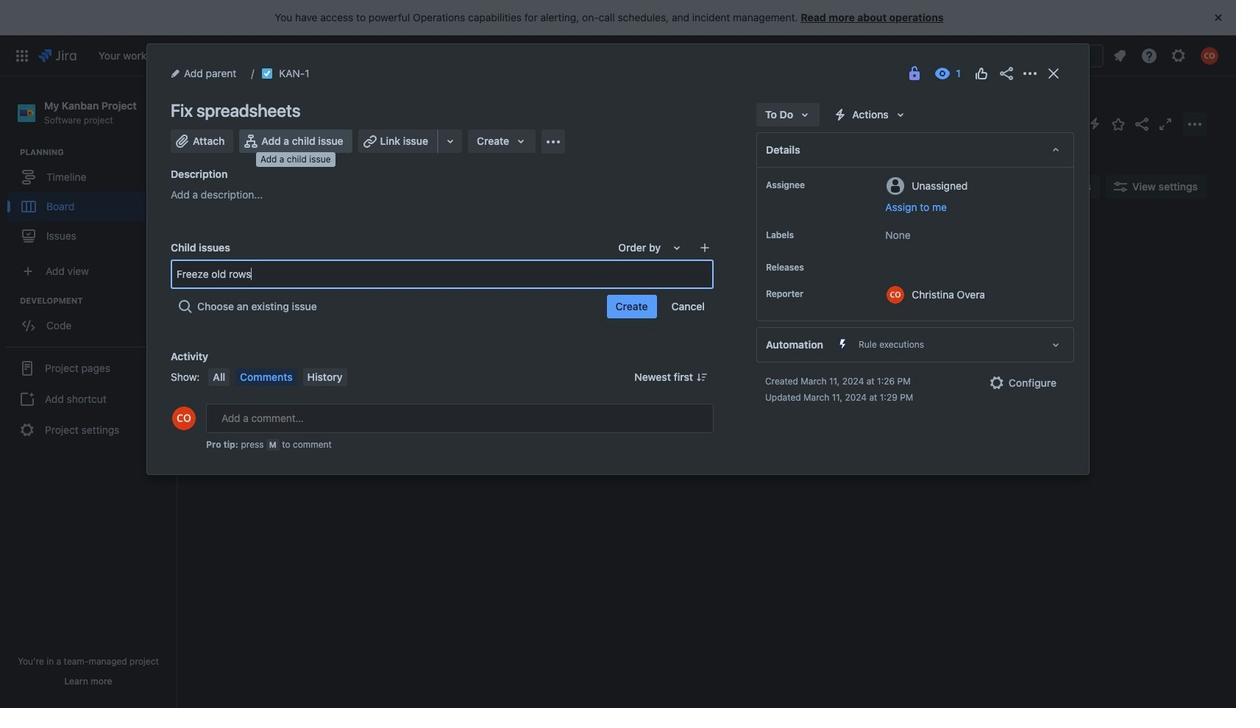 Task type: locate. For each thing, give the bounding box(es) containing it.
enter full screen image
[[1157, 115, 1175, 133]]

automation element
[[757, 328, 1075, 363]]

2 vertical spatial group
[[6, 347, 171, 451]]

task image left copy link to issue icon
[[262, 68, 273, 80]]

close image
[[1045, 65, 1063, 82]]

Search this board text field
[[208, 174, 275, 200]]

0 vertical spatial heading
[[20, 147, 176, 158]]

reporter pin to top. only you can see pinned fields. image
[[807, 289, 819, 300]]

assignee pin to top. only you can see pinned fields. image
[[808, 180, 820, 191]]

link web pages and more image
[[442, 133, 459, 150]]

7 list item from the left
[[518, 35, 560, 76]]

jira image
[[38, 47, 76, 64], [38, 47, 76, 64]]

2 heading from the top
[[20, 295, 176, 307]]

1 heading from the top
[[20, 147, 176, 158]]

add app image
[[545, 133, 562, 151]]

0 horizontal spatial list
[[91, 35, 869, 76]]

1 vertical spatial group
[[7, 295, 176, 345]]

vote options: no one has voted for this issue yet. image
[[973, 65, 991, 82]]

1 vertical spatial task image
[[219, 302, 230, 314]]

dismiss image
[[1210, 9, 1228, 27]]

list item
[[94, 35, 160, 76], [166, 35, 224, 76], [230, 35, 277, 76], [283, 35, 359, 76], [365, 35, 414, 76], [420, 35, 464, 76], [518, 35, 560, 76], [572, 35, 622, 76]]

group
[[7, 147, 176, 256], [7, 295, 176, 345], [6, 347, 171, 451]]

search image
[[963, 50, 975, 61]]

create child image
[[699, 242, 711, 254]]

task image
[[262, 68, 273, 80], [219, 302, 230, 314]]

details element
[[757, 133, 1075, 168]]

banner
[[0, 35, 1237, 77]]

task image down 'to do' element
[[219, 302, 230, 314]]

Search field
[[957, 44, 1104, 67]]

0 horizontal spatial task image
[[219, 302, 230, 314]]

menu bar
[[206, 369, 350, 386]]

labels pin to top. only you can see pinned fields. image
[[797, 230, 809, 241]]

None search field
[[957, 44, 1104, 67]]

1 vertical spatial heading
[[20, 295, 176, 307]]

0 vertical spatial task image
[[262, 68, 273, 80]]

6 list item from the left
[[420, 35, 464, 76]]

heading
[[20, 147, 176, 158], [20, 295, 176, 307]]

tooltip
[[256, 152, 335, 167]]

list
[[91, 35, 869, 76], [1107, 42, 1228, 69]]

Add a comment… field
[[206, 404, 714, 434]]

actions image
[[1022, 65, 1039, 82]]

dialog
[[147, 44, 1090, 475]]



Task type: describe. For each thing, give the bounding box(es) containing it.
1 horizontal spatial list
[[1107, 42, 1228, 69]]

1 horizontal spatial task image
[[262, 68, 273, 80]]

primary element
[[9, 35, 869, 76]]

sidebar element
[[0, 77, 177, 709]]

3 list item from the left
[[230, 35, 277, 76]]

What needs to be done? field
[[172, 261, 713, 288]]

8 list item from the left
[[572, 35, 622, 76]]

to do element
[[217, 237, 255, 248]]

4 list item from the left
[[283, 35, 359, 76]]

2 list item from the left
[[166, 35, 224, 76]]

0 vertical spatial group
[[7, 147, 176, 256]]

5 list item from the left
[[365, 35, 414, 76]]

1 list item from the left
[[94, 35, 160, 76]]

more information about christina overa image
[[887, 286, 905, 304]]

copy link to issue image
[[307, 67, 319, 79]]

star kan board image
[[1110, 115, 1128, 133]]



Task type: vqa. For each thing, say whether or not it's contained in the screenshot.
- related to Project
no



